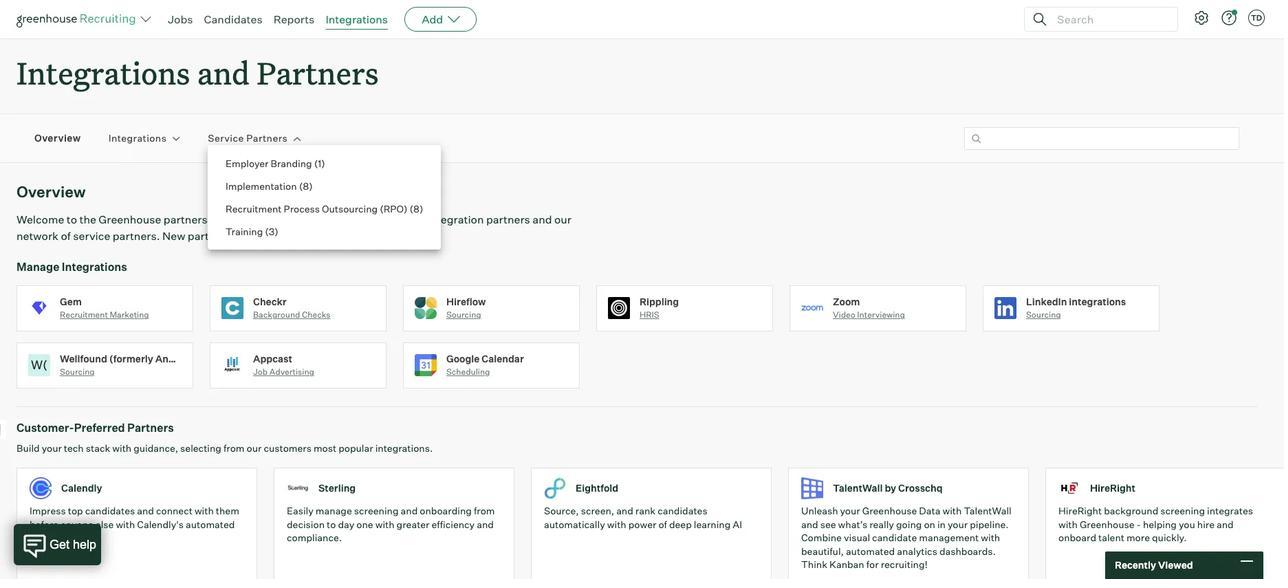 Task type: locate. For each thing, give the bounding box(es) containing it.
training ( 3 )
[[226, 226, 279, 237]]

overview
[[34, 132, 81, 144], [17, 182, 86, 201]]

video
[[833, 310, 856, 320]]

1 horizontal spatial your
[[841, 505, 861, 517]]

talentwall left by
[[833, 483, 883, 494]]

recruitment inside gem recruitment marketing
[[60, 310, 108, 320]]

guidance,
[[134, 443, 178, 454]]

beautiful,
[[802, 545, 844, 557]]

( left a
[[265, 226, 269, 237]]

sterling
[[319, 483, 356, 494]]

2 vertical spatial your
[[948, 519, 968, 530]]

greater
[[397, 519, 430, 530]]

greenhouse up talent
[[1080, 519, 1135, 530]]

1 vertical spatial you
[[1179, 519, 1196, 530]]

1 vertical spatial to
[[327, 519, 336, 530]]

partners up employer branding ( 1 )
[[246, 132, 288, 144]]

partners up guidance,
[[127, 421, 174, 435]]

talentwall up pipeline.
[[964, 505, 1012, 517]]

build
[[17, 443, 40, 454]]

and inside hireright background screening integrates with greenhouse - helping you hire and onboard talent more quickly.
[[1217, 519, 1234, 530]]

welcome to the greenhouse partnerships page where you can explore our 450+ integration partners and our network of service partners. new partners are just a click away.
[[17, 213, 572, 243]]

you left hire
[[1179, 519, 1196, 530]]

greenhouse
[[99, 213, 161, 227], [863, 505, 917, 517], [1080, 519, 1135, 530]]

1 vertical spatial from
[[474, 505, 495, 517]]

0 horizontal spatial from
[[224, 443, 245, 454]]

-
[[1137, 519, 1142, 530]]

0 horizontal spatial screening
[[354, 505, 399, 517]]

job
[[253, 367, 268, 377]]

0 vertical spatial partners
[[486, 213, 530, 227]]

8 right (rpo)
[[414, 203, 420, 215]]

0 vertical spatial of
[[61, 229, 71, 243]]

0 horizontal spatial recruitment
[[60, 310, 108, 320]]

1 vertical spatial greenhouse
[[863, 505, 917, 517]]

of
[[61, 229, 71, 243], [659, 519, 667, 530]]

1 horizontal spatial candidates
[[658, 505, 708, 517]]

0 vertical spatial you
[[294, 213, 313, 227]]

new
[[162, 229, 185, 243]]

2 vertical spatial partners
[[127, 421, 174, 435]]

screening for hire
[[1161, 505, 1206, 517]]

hireright inside hireright background screening integrates with greenhouse - helping you hire and onboard talent more quickly.
[[1059, 505, 1102, 517]]

0 horizontal spatial you
[[294, 213, 313, 227]]

are
[[234, 229, 251, 243]]

kanban
[[830, 559, 865, 571]]

ai
[[733, 519, 743, 530]]

greenhouse inside welcome to the greenhouse partnerships page where you can explore our 450+ integration partners and our network of service partners. new partners are just a click away.
[[99, 213, 161, 227]]

0 horizontal spatial your
[[42, 443, 62, 454]]

the
[[79, 213, 96, 227]]

popular
[[339, 443, 373, 454]]

td
[[1252, 13, 1263, 23]]

with inside easily manage screening and onboarding from decision to day one with greater efficiency and compliance.
[[375, 519, 395, 530]]

partners for integrations and partners
[[257, 52, 379, 93]]

click
[[283, 229, 307, 243]]

screening inside easily manage screening and onboarding from decision to day one with greater efficiency and compliance.
[[354, 505, 399, 517]]

0 vertical spatial 8
[[303, 180, 309, 192]]

0 vertical spatial automated
[[186, 519, 235, 530]]

employer
[[226, 158, 269, 169]]

zoom video interviewing
[[833, 296, 905, 320]]

of inside source, screen, and rank candidates automatically with power of deep learning ai
[[659, 519, 667, 530]]

1 vertical spatial of
[[659, 519, 667, 530]]

integrations
[[326, 12, 388, 26], [17, 52, 190, 93], [108, 132, 167, 144], [62, 260, 127, 274]]

your down customer-
[[42, 443, 62, 454]]

recently viewed
[[1115, 560, 1194, 571]]

0 horizontal spatial to
[[67, 213, 77, 227]]

branding
[[271, 158, 312, 169]]

1 candidates from the left
[[85, 505, 135, 517]]

0 vertical spatial to
[[67, 213, 77, 227]]

0 vertical spatial talentwall
[[833, 483, 883, 494]]

appcast job advertising
[[253, 353, 314, 377]]

candidates up deep
[[658, 505, 708, 517]]

sourcing down wellfound on the left of page
[[60, 367, 95, 377]]

screening up helping
[[1161, 505, 1206, 517]]

8 up the 'process'
[[303, 180, 309, 192]]

screening up one at the left bottom
[[354, 505, 399, 517]]

0 horizontal spatial candidates
[[85, 505, 135, 517]]

( up the 'process'
[[299, 180, 303, 192]]

to inside welcome to the greenhouse partnerships page where you can explore our 450+ integration partners and our network of service partners. new partners are just a click away.
[[67, 213, 77, 227]]

your up management
[[948, 519, 968, 530]]

unleash your greenhouse data with talentwall and see what's really going on in your pipeline. combine visual candidate management with beautiful, automated analytics dashboards. think kanban for recruiting!
[[802, 505, 1012, 571]]

angellist
[[155, 353, 201, 364]]

candidates
[[204, 12, 263, 26]]

automated down them
[[186, 519, 235, 530]]

easily manage screening and onboarding from decision to day one with greater efficiency and compliance.
[[287, 505, 495, 544]]

2 vertical spatial greenhouse
[[1080, 519, 1135, 530]]

manage
[[17, 260, 59, 274]]

hireright for hireright background screening integrates with greenhouse - helping you hire and onboard talent more quickly.
[[1059, 505, 1102, 517]]

partners down reports link
[[257, 52, 379, 93]]

sourcing down hireflow
[[447, 310, 481, 320]]

and inside unleash your greenhouse data with talentwall and see what's really going on in your pipeline. combine visual candidate management with beautiful, automated analytics dashboards. think kanban for recruiting!
[[802, 519, 819, 530]]

2 horizontal spatial your
[[948, 519, 968, 530]]

hireright up the onboard
[[1059, 505, 1102, 517]]

0 vertical spatial partners
[[257, 52, 379, 93]]

1 horizontal spatial screening
[[1161, 505, 1206, 517]]

0 vertical spatial greenhouse
[[99, 213, 161, 227]]

1 horizontal spatial from
[[474, 505, 495, 517]]

menu
[[208, 145, 441, 250]]

management
[[920, 532, 979, 544]]

top
[[68, 505, 83, 517]]

sourcing down linkedin
[[1027, 310, 1062, 320]]

talentwall
[[833, 483, 883, 494], [964, 505, 1012, 517]]

from
[[224, 443, 245, 454], [474, 505, 495, 517]]

2 horizontal spatial greenhouse
[[1080, 519, 1135, 530]]

automated up the for
[[846, 545, 895, 557]]

from up "efficiency"
[[474, 505, 495, 517]]

scheduling
[[447, 367, 490, 377]]

td button
[[1246, 7, 1268, 29]]

1 horizontal spatial automated
[[846, 545, 895, 557]]

more
[[1127, 532, 1151, 544]]

1 horizontal spatial you
[[1179, 519, 1196, 530]]

from right selecting
[[224, 443, 245, 454]]

partners
[[257, 52, 379, 93], [246, 132, 288, 144], [127, 421, 174, 435]]

candidates up else
[[85, 505, 135, 517]]

0 vertical spatial overview
[[34, 132, 81, 144]]

pipeline.
[[970, 519, 1009, 530]]

linkedin
[[1027, 296, 1068, 307]]

anyone
[[61, 519, 93, 530]]

1 vertical spatial automated
[[846, 545, 895, 557]]

candidates inside impress top candidates and connect with them before anyone else with calendly's automated scheduling.
[[85, 505, 135, 517]]

of left deep
[[659, 519, 667, 530]]

0 horizontal spatial sourcing
[[60, 367, 95, 377]]

1 screening from the left
[[354, 505, 399, 517]]

with right stack
[[112, 443, 132, 454]]

deep
[[669, 519, 692, 530]]

with down pipeline.
[[981, 532, 1001, 544]]

stack
[[86, 443, 110, 454]]

partners.
[[113, 229, 160, 243]]

to left 'the'
[[67, 213, 77, 227]]

1 horizontal spatial to
[[327, 519, 336, 530]]

learning
[[694, 519, 731, 530]]

power
[[629, 519, 657, 530]]

1 horizontal spatial recruitment
[[226, 203, 282, 215]]

1 vertical spatial recruitment
[[60, 310, 108, 320]]

2 horizontal spatial sourcing
[[1027, 310, 1062, 320]]

screening inside hireright background screening integrates with greenhouse - helping you hire and onboard talent more quickly.
[[1161, 505, 1206, 517]]

integrations
[[1070, 296, 1127, 307]]

with right one at the left bottom
[[375, 519, 395, 530]]

0 vertical spatial hireright
[[1091, 483, 1136, 494]]

hireright for hireright
[[1091, 483, 1136, 494]]

hireright up "background"
[[1091, 483, 1136, 494]]

greenhouse recruiting image
[[17, 11, 140, 28]]

sourcing
[[447, 310, 481, 320], [1027, 310, 1062, 320], [60, 367, 95, 377]]

viewed
[[1159, 560, 1194, 571]]

wellfound (formerly angellist talent) sourcing
[[60, 353, 236, 377]]

greenhouse up "partners."
[[99, 213, 161, 227]]

1 horizontal spatial greenhouse
[[863, 505, 917, 517]]

0 horizontal spatial greenhouse
[[99, 213, 161, 227]]

calendly
[[61, 483, 102, 494]]

with left them
[[195, 505, 214, 517]]

automatically
[[544, 519, 605, 530]]

screening for one
[[354, 505, 399, 517]]

you inside welcome to the greenhouse partnerships page where you can explore our 450+ integration partners and our network of service partners. new partners are just a click away.
[[294, 213, 313, 227]]

recruitment up training ( 3 )
[[226, 203, 282, 215]]

to inside easily manage screening and onboarding from decision to day one with greater efficiency and compliance.
[[327, 519, 336, 530]]

) right branding
[[322, 158, 325, 169]]

1 horizontal spatial 8
[[414, 203, 420, 215]]

network
[[17, 229, 59, 243]]

1 vertical spatial your
[[841, 505, 861, 517]]

and inside source, screen, and rank candidates automatically with power of deep learning ai
[[617, 505, 634, 517]]

customers
[[264, 443, 312, 454]]

partners
[[486, 213, 530, 227], [188, 229, 232, 243]]

1 horizontal spatial integrations link
[[326, 12, 388, 26]]

greenhouse inside unleash your greenhouse data with talentwall and see what's really going on in your pipeline. combine visual candidate management with beautiful, automated analytics dashboards. think kanban for recruiting!
[[863, 505, 917, 517]]

candidates link
[[204, 12, 263, 26]]

to
[[67, 213, 77, 227], [327, 519, 336, 530]]

with up the in
[[943, 505, 962, 517]]

1 horizontal spatial sourcing
[[447, 310, 481, 320]]

0 horizontal spatial automated
[[186, 519, 235, 530]]

with up the onboard
[[1059, 519, 1078, 530]]

from inside easily manage screening and onboarding from decision to day one with greater efficiency and compliance.
[[474, 505, 495, 517]]

a
[[275, 229, 281, 243]]

1 vertical spatial 8
[[414, 203, 420, 215]]

of left service
[[61, 229, 71, 243]]

your up what's
[[841, 505, 861, 517]]

0 vertical spatial your
[[42, 443, 62, 454]]

1 vertical spatial talentwall
[[964, 505, 1012, 517]]

recruitment
[[226, 203, 282, 215], [60, 310, 108, 320]]

greenhouse inside hireright background screening integrates with greenhouse - helping you hire and onboard talent more quickly.
[[1080, 519, 1135, 530]]

( right branding
[[314, 158, 318, 169]]

0 horizontal spatial integrations link
[[108, 132, 167, 145]]

and
[[197, 52, 250, 93], [533, 213, 552, 227], [137, 505, 154, 517], [401, 505, 418, 517], [617, 505, 634, 517], [477, 519, 494, 530], [802, 519, 819, 530], [1217, 519, 1234, 530]]

2 candidates from the left
[[658, 505, 708, 517]]

2 screening from the left
[[1161, 505, 1206, 517]]

None text field
[[965, 127, 1240, 150]]

partners down the partnerships
[[188, 229, 232, 243]]

1 vertical spatial partners
[[188, 229, 232, 243]]

with inside source, screen, and rank candidates automatically with power of deep learning ai
[[607, 519, 627, 530]]

1 horizontal spatial partners
[[486, 213, 530, 227]]

greenhouse up really
[[863, 505, 917, 517]]

1 horizontal spatial talentwall
[[964, 505, 1012, 517]]

0 horizontal spatial of
[[61, 229, 71, 243]]

and inside impress top candidates and connect with them before anyone else with calendly's automated scheduling.
[[137, 505, 154, 517]]

partners right integration
[[486, 213, 530, 227]]

by
[[885, 483, 897, 494]]

1 horizontal spatial of
[[659, 519, 667, 530]]

away.
[[309, 229, 338, 243]]

easily
[[287, 505, 314, 517]]

you up click
[[294, 213, 313, 227]]

recruitment down gem
[[60, 310, 108, 320]]

2 horizontal spatial our
[[555, 213, 572, 227]]

to down manage
[[327, 519, 336, 530]]

reports
[[274, 12, 315, 26]]

1 vertical spatial hireright
[[1059, 505, 1102, 517]]

selecting
[[180, 443, 222, 454]]

with down screen,
[[607, 519, 627, 530]]



Task type: describe. For each thing, give the bounding box(es) containing it.
talent
[[1099, 532, 1125, 544]]

interviewing
[[858, 310, 905, 320]]

rank
[[636, 505, 656, 517]]

onboarding
[[420, 505, 472, 517]]

with inside hireright background screening integrates with greenhouse - helping you hire and onboard talent more quickly.
[[1059, 519, 1078, 530]]

one
[[357, 519, 373, 530]]

calendar
[[482, 353, 524, 364]]

connect
[[156, 505, 193, 517]]

Search text field
[[1054, 9, 1166, 29]]

gem recruitment marketing
[[60, 296, 149, 320]]

decision
[[287, 519, 325, 530]]

efficiency
[[432, 519, 475, 530]]

0 vertical spatial recruitment
[[226, 203, 282, 215]]

manage
[[316, 505, 352, 517]]

where
[[260, 213, 292, 227]]

jobs
[[168, 12, 193, 26]]

quickly.
[[1153, 532, 1187, 544]]

rippling
[[640, 296, 679, 307]]

impress
[[30, 505, 66, 517]]

calendly's
[[137, 519, 184, 530]]

before
[[30, 519, 59, 530]]

hireright background screening integrates with greenhouse - helping you hire and onboard talent more quickly.
[[1059, 505, 1254, 544]]

automated inside unleash your greenhouse data with talentwall and see what's really going on in your pipeline. combine visual candidate management with beautiful, automated analytics dashboards. think kanban for recruiting!
[[846, 545, 895, 557]]

(formerly
[[109, 353, 153, 364]]

candidate
[[873, 532, 917, 544]]

you inside hireright background screening integrates with greenhouse - helping you hire and onboard talent more quickly.
[[1179, 519, 1196, 530]]

configure image
[[1194, 10, 1210, 26]]

unleash
[[802, 505, 838, 517]]

and inside welcome to the greenhouse partnerships page where you can explore our 450+ integration partners and our network of service partners. new partners are just a click away.
[[533, 213, 552, 227]]

checkr
[[253, 296, 287, 307]]

visual
[[844, 532, 871, 544]]

in
[[938, 519, 946, 530]]

) right just
[[275, 226, 279, 237]]

hireflow sourcing
[[447, 296, 486, 320]]

analytics
[[897, 545, 938, 557]]

going
[[897, 519, 922, 530]]

hireflow
[[447, 296, 486, 307]]

integration
[[427, 213, 484, 227]]

0 horizontal spatial talentwall
[[833, 483, 883, 494]]

recruiting!
[[881, 559, 928, 571]]

add
[[422, 12, 443, 26]]

sourcing inside hireflow sourcing
[[447, 310, 481, 320]]

of inside welcome to the greenhouse partnerships page where you can explore our 450+ integration partners and our network of service partners. new partners are just a click away.
[[61, 229, 71, 243]]

can
[[315, 213, 334, 227]]

on
[[924, 519, 936, 530]]

( right (rpo)
[[410, 203, 414, 215]]

checks
[[302, 310, 331, 320]]

preferred
[[74, 421, 125, 435]]

candidates inside source, screen, and rank candidates automatically with power of deep learning ai
[[658, 505, 708, 517]]

combine
[[802, 532, 842, 544]]

compliance.
[[287, 532, 342, 544]]

your for unleash
[[841, 505, 861, 517]]

welcome
[[17, 213, 64, 227]]

(rpo)
[[380, 203, 408, 215]]

rippling hris
[[640, 296, 679, 320]]

) up the 'process'
[[309, 180, 313, 192]]

integrations.
[[375, 443, 433, 454]]

build your tech stack with guidance, selecting from our customers most popular integrations.
[[17, 443, 433, 454]]

service
[[73, 229, 110, 243]]

your for build
[[42, 443, 62, 454]]

service partners
[[208, 132, 288, 144]]

) right (rpo)
[[420, 203, 424, 215]]

sourcing inside linkedin integrations sourcing
[[1027, 310, 1062, 320]]

1 vertical spatial integrations link
[[108, 132, 167, 145]]

with right else
[[116, 519, 135, 530]]

explore
[[336, 213, 374, 227]]

automated inside impress top candidates and connect with them before anyone else with calendly's automated scheduling.
[[186, 519, 235, 530]]

sourcing inside wellfound (formerly angellist talent) sourcing
[[60, 367, 95, 377]]

training
[[226, 226, 263, 237]]

0 vertical spatial from
[[224, 443, 245, 454]]

checkr background checks
[[253, 296, 331, 320]]

outsourcing
[[322, 203, 378, 215]]

process
[[284, 203, 320, 215]]

partners for customer-preferred partners
[[127, 421, 174, 435]]

source,
[[544, 505, 579, 517]]

td button
[[1249, 10, 1265, 26]]

integrations and partners
[[17, 52, 379, 93]]

0 vertical spatial integrations link
[[326, 12, 388, 26]]

recruitment process outsourcing (rpo) ( 8 )
[[226, 203, 424, 215]]

just
[[253, 229, 272, 243]]

marketing
[[110, 310, 149, 320]]

google calendar scheduling
[[447, 353, 524, 377]]

0 horizontal spatial our
[[247, 443, 262, 454]]

screen,
[[581, 505, 615, 517]]

w(
[[31, 357, 47, 373]]

add button
[[405, 7, 477, 32]]

tech
[[64, 443, 84, 454]]

else
[[96, 519, 114, 530]]

think
[[802, 559, 828, 571]]

employer branding ( 1 )
[[226, 158, 325, 169]]

hris
[[640, 310, 660, 320]]

implementation ( 8 )
[[226, 180, 313, 192]]

them
[[216, 505, 239, 517]]

linkedin integrations sourcing
[[1027, 296, 1127, 320]]

menu containing employer branding
[[208, 145, 441, 250]]

dashboards.
[[940, 545, 996, 557]]

background
[[253, 310, 300, 320]]

wellfound
[[60, 353, 107, 364]]

1 vertical spatial overview
[[17, 182, 86, 201]]

appcast
[[253, 353, 292, 364]]

google
[[447, 353, 480, 364]]

0 horizontal spatial partners
[[188, 229, 232, 243]]

onboard
[[1059, 532, 1097, 544]]

1 vertical spatial partners
[[246, 132, 288, 144]]

see
[[821, 519, 836, 530]]

talentwall inside unleash your greenhouse data with talentwall and see what's really going on in your pipeline. combine visual candidate management with beautiful, automated analytics dashboards. think kanban for recruiting!
[[964, 505, 1012, 517]]

page
[[232, 213, 258, 227]]

partnerships
[[164, 213, 230, 227]]

450+
[[396, 213, 425, 227]]

customer-preferred partners
[[17, 421, 174, 435]]

1
[[318, 158, 322, 169]]

source, screen, and rank candidates automatically with power of deep learning ai
[[544, 505, 743, 530]]

hire
[[1198, 519, 1215, 530]]

helping
[[1144, 519, 1177, 530]]

0 horizontal spatial 8
[[303, 180, 309, 192]]

1 horizontal spatial our
[[377, 213, 394, 227]]



Task type: vqa. For each thing, say whether or not it's contained in the screenshot.
the Add within the Add as Prospect to ... button
no



